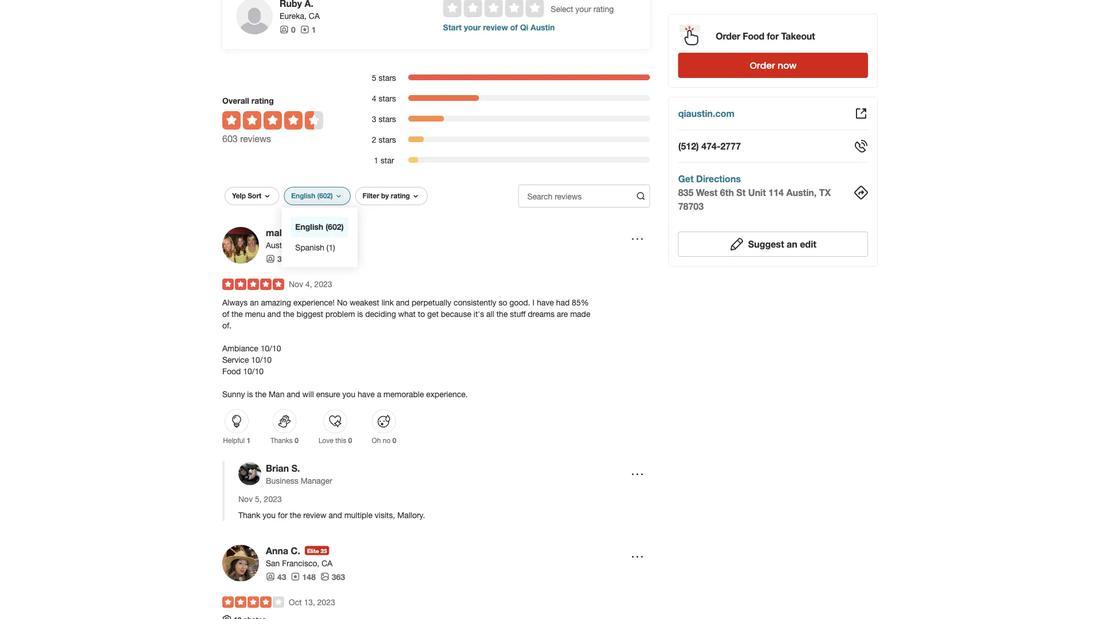Task type: describe. For each thing, give the bounding box(es) containing it.
by
[[381, 192, 389, 200]]

oh
[[372, 437, 381, 445]]

325
[[278, 254, 291, 264]]

spanish (1) button
[[291, 237, 349, 258]]

what
[[399, 309, 416, 319]]

1 vertical spatial review
[[303, 510, 327, 520]]

24 pencil v2 image
[[730, 237, 744, 251]]

friends element for mallory t.
[[266, 253, 291, 265]]

16 photos v2 image
[[320, 572, 330, 581]]

mallory t. austin, tx
[[266, 227, 307, 250]]

to
[[418, 309, 425, 319]]

0 horizontal spatial is
[[247, 390, 253, 399]]

friends element for anna c.
[[266, 571, 286, 583]]

man
[[269, 390, 285, 399]]

363
[[332, 572, 345, 582]]

3 stars
[[372, 114, 396, 124]]

order food for takeout
[[716, 30, 816, 41]]

4 star rating image
[[222, 597, 284, 608]]

your for start
[[464, 23, 481, 32]]

dreams
[[528, 309, 555, 319]]

elite
[[307, 547, 319, 554]]

oct
[[289, 597, 302, 607]]

78703
[[679, 201, 704, 212]]

order now
[[750, 59, 797, 72]]

ambiance
[[222, 344, 258, 353]]

oh no 0
[[372, 437, 397, 445]]

eureka, ca
[[280, 11, 320, 21]]

suggest an edit
[[749, 239, 817, 250]]

anna c. link
[[266, 545, 300, 556]]

order now link
[[679, 53, 869, 78]]

0 vertical spatial 10/10
[[261, 344, 281, 353]]

2 stars
[[372, 135, 396, 144]]

so
[[499, 298, 508, 307]]

edit
[[801, 239, 817, 250]]

the down the amazing
[[283, 309, 295, 319]]

experience!
[[294, 298, 335, 307]]

for for food
[[767, 30, 779, 41]]

spanish
[[295, 243, 324, 252]]

no
[[337, 298, 348, 307]]

0 inside friends element
[[291, 25, 296, 34]]

(1 reaction) element
[[247, 437, 251, 445]]

helpful 1
[[223, 437, 251, 445]]

suggest
[[749, 239, 785, 250]]

your for select
[[576, 4, 592, 14]]

of inside always an amazing experience! no weakest link and perpetually consistently so good. i have had 85% of the menu and the biggest problem is deciding what to get because it's all the stuff dreams are made of.
[[222, 309, 229, 319]]

link
[[382, 298, 394, 307]]

16 chevron down v2 image for yelp sort
[[263, 192, 272, 201]]

perpetually
[[412, 298, 452, 307]]

2023 for mallory t.
[[315, 279, 332, 289]]

st
[[737, 187, 746, 198]]

reviews element for mallory t.
[[295, 253, 316, 265]]

photos element for mallory t.
[[320, 253, 341, 265]]

unit
[[749, 187, 767, 198]]

get
[[679, 173, 694, 184]]

ca inside elite 23 san francisco, ca
[[322, 558, 333, 568]]

filter
[[363, 192, 379, 200]]

2 vertical spatial 10/10
[[243, 367, 264, 376]]

visits,
[[375, 510, 395, 520]]

an for suggest
[[787, 239, 798, 250]]

0 horizontal spatial 1
[[247, 437, 251, 445]]

yelp sort button
[[225, 187, 279, 205]]

13,
[[304, 597, 315, 607]]

menu image for thank you for the review and multiple visits, mallory.
[[631, 468, 645, 481]]

1 horizontal spatial review
[[483, 23, 508, 32]]

takeout
[[782, 30, 816, 41]]

23
[[321, 547, 327, 554]]

austin, inside get directions 835 west 6th st unit 114 austin, tx 78703
[[787, 187, 817, 198]]

oct 13, 2023
[[289, 597, 335, 607]]

16 review v2 image
[[291, 572, 300, 581]]

search image
[[637, 192, 646, 201]]

consistently
[[454, 298, 497, 307]]

english (602) button
[[284, 187, 351, 205]]

english for english (602) popup button
[[291, 192, 316, 200]]

west
[[697, 187, 718, 198]]

helpful
[[223, 437, 245, 445]]

because
[[441, 309, 472, 319]]

brian
[[266, 463, 289, 474]]

(512) 474-2777
[[679, 141, 741, 152]]

elite 23 san francisco, ca
[[266, 547, 333, 568]]

1 horizontal spatial food
[[743, 30, 765, 41]]

24 external link v2 image
[[855, 107, 869, 120]]

austin
[[531, 23, 555, 32]]

2023 for anna c.
[[318, 597, 335, 607]]

select
[[551, 4, 574, 14]]

photo of anna c. image
[[222, 545, 259, 582]]

and down the amazing
[[268, 309, 281, 319]]

16 chevron down v2 image for filter by rating
[[411, 192, 421, 201]]

deciding
[[366, 309, 396, 319]]

directions
[[697, 173, 741, 184]]

food inside ambiance 10/10 service 10/10 food 10/10
[[222, 367, 241, 376]]

photo of mallory t. image
[[222, 227, 259, 264]]

always
[[222, 298, 248, 307]]

ambiance 10/10 service 10/10 food 10/10
[[222, 344, 281, 376]]

biggest
[[297, 309, 323, 319]]

5,
[[255, 494, 262, 504]]

reviews for search reviews
[[555, 192, 582, 201]]

0 right this
[[348, 437, 352, 445]]

photo of ruby a. image
[[236, 0, 273, 34]]

148
[[302, 572, 316, 582]]

spanish (1)
[[295, 243, 335, 252]]

and left multiple
[[329, 510, 342, 520]]

austin, inside mallory t. austin, tx
[[266, 240, 291, 250]]

4,
[[306, 279, 312, 289]]

the down always
[[232, 309, 243, 319]]

0 horizontal spatial you
[[263, 510, 276, 520]]

835
[[679, 187, 694, 198]]

have inside always an amazing experience! no weakest link and perpetually consistently so good. i have had 85% of the menu and the biggest problem is deciding what to get because it's all the stuff dreams are made of.
[[537, 298, 554, 307]]

3
[[372, 114, 377, 124]]

san
[[266, 558, 280, 568]]

friends element containing 0
[[280, 24, 296, 35]]

stars for 2 stars
[[379, 135, 396, 144]]

reviews for 603 reviews
[[240, 133, 271, 144]]

problem
[[326, 309, 355, 319]]

nov for nov 5, 2023
[[239, 494, 253, 504]]

1 for 1 star
[[374, 156, 379, 165]]

24 phone v2 image
[[855, 139, 869, 153]]

5
[[372, 73, 377, 82]]

qiaustin.com link
[[679, 108, 735, 119]]

select your rating
[[551, 4, 614, 14]]

603
[[222, 133, 238, 144]]

mallory.
[[398, 510, 425, 520]]



Task type: vqa. For each thing, say whether or not it's contained in the screenshot.
3rd stars from the bottom
yes



Task type: locate. For each thing, give the bounding box(es) containing it.
2 vertical spatial 2023
[[318, 597, 335, 607]]

114
[[769, 187, 784, 198]]

start your review of qi austin
[[443, 23, 555, 32]]

food up the order now link
[[743, 30, 765, 41]]

photo of brian s. image
[[239, 462, 261, 485]]

0 horizontal spatial (0 reactions) element
[[295, 437, 299, 445]]

start
[[443, 23, 462, 32]]

1 vertical spatial rating
[[252, 96, 274, 105]]

is
[[357, 309, 363, 319], [247, 390, 253, 399]]

1 vertical spatial food
[[222, 367, 241, 376]]

sunny
[[222, 390, 245, 399]]

85%
[[572, 298, 589, 307]]

english (602) up spanish (1) button
[[295, 222, 344, 232]]

(0 reactions) element for oh no 0
[[393, 437, 397, 445]]

16 chevron down v2 image for english (602)
[[334, 192, 343, 201]]

reviews element for anna c.
[[291, 571, 316, 583]]

1 vertical spatial 16 friends v2 image
[[266, 572, 275, 581]]

0 vertical spatial rating
[[594, 4, 614, 14]]

1 vertical spatial reviews
[[555, 192, 582, 201]]

get
[[428, 309, 439, 319]]

reviews down 4.5 star rating image
[[240, 133, 271, 144]]

0 vertical spatial of
[[511, 23, 518, 32]]

1 horizontal spatial for
[[767, 30, 779, 41]]

order left now
[[750, 59, 776, 72]]

rating right select
[[594, 4, 614, 14]]

2 vertical spatial friends element
[[266, 571, 286, 583]]

rating element
[[443, 0, 544, 17]]

0 vertical spatial review
[[483, 23, 508, 32]]

43
[[278, 572, 286, 582]]

0 horizontal spatial 16 chevron down v2 image
[[263, 192, 272, 201]]

search reviews
[[528, 192, 582, 201]]

2 vertical spatial reviews element
[[291, 571, 316, 583]]

rating
[[594, 4, 614, 14], [252, 96, 274, 105], [391, 192, 410, 200]]

1
[[312, 25, 316, 34], [374, 156, 379, 165], [247, 437, 251, 445]]

0 vertical spatial menu image
[[631, 232, 645, 246]]

stuff
[[510, 309, 526, 319]]

food down service
[[222, 367, 241, 376]]

1 horizontal spatial of
[[511, 23, 518, 32]]

1 horizontal spatial rating
[[391, 192, 410, 200]]

photos element for anna c.
[[320, 571, 345, 583]]

have right i on the top of the page
[[537, 298, 554, 307]]

1 vertical spatial tx
[[293, 240, 302, 250]]

1 horizontal spatial 16 chevron down v2 image
[[334, 192, 343, 201]]

thanks 0
[[271, 437, 299, 445]]

0
[[291, 25, 296, 34], [295, 437, 299, 445], [348, 437, 352, 445], [393, 437, 397, 445]]

english inside popup button
[[291, 192, 316, 200]]

10/10 down ambiance
[[251, 355, 272, 365]]

have
[[537, 298, 554, 307], [358, 390, 375, 399]]

tx inside get directions 835 west 6th st unit 114 austin, tx 78703
[[820, 187, 831, 198]]

yelp
[[232, 192, 246, 200]]

had
[[557, 298, 570, 307]]

1 vertical spatial ca
[[322, 558, 333, 568]]

filter by rating button
[[355, 187, 428, 205]]

order for order now
[[750, 59, 776, 72]]

4 stars from the top
[[379, 135, 396, 144]]

16 chevron down v2 image inside filter by rating popup button
[[411, 192, 421, 201]]

(0 reactions) element for love this 0
[[348, 437, 352, 445]]

memorable
[[384, 390, 424, 399]]

s.
[[292, 463, 300, 474]]

1 horizontal spatial (0 reactions) element
[[348, 437, 352, 445]]

of left qi
[[511, 23, 518, 32]]

nov
[[289, 279, 303, 289], [239, 494, 253, 504]]

1 horizontal spatial austin,
[[787, 187, 817, 198]]

0 horizontal spatial rating
[[252, 96, 274, 105]]

2777
[[721, 141, 741, 152]]

(no rating) image
[[443, 0, 544, 17]]

an for always
[[250, 298, 259, 307]]

0 horizontal spatial austin,
[[266, 240, 291, 250]]

of.
[[222, 321, 232, 330]]

rating up 4.5 star rating image
[[252, 96, 274, 105]]

your right select
[[576, 4, 592, 14]]

are
[[557, 309, 568, 319]]

2 16 chevron down v2 image from the left
[[334, 192, 343, 201]]

(512)
[[679, 141, 699, 152]]

4.5 star rating image
[[222, 111, 323, 129]]

1 vertical spatial (602)
[[326, 222, 344, 232]]

good.
[[510, 298, 531, 307]]

sunny is the man and will ensure you have a memorable experience.
[[222, 390, 468, 399]]

0 vertical spatial 16 friends v2 image
[[280, 25, 289, 34]]

2 horizontal spatial 16 chevron down v2 image
[[411, 192, 421, 201]]

1 horizontal spatial an
[[787, 239, 798, 250]]

review down rating "element"
[[483, 23, 508, 32]]

qiaustin.com
[[679, 108, 735, 119]]

1 vertical spatial nov
[[239, 494, 253, 504]]

1 horizontal spatial reviews
[[555, 192, 582, 201]]

10/10 right ambiance
[[261, 344, 281, 353]]

love
[[319, 437, 334, 445]]

friends element down mallory t. austin, tx
[[266, 253, 291, 265]]

0 vertical spatial photos element
[[320, 253, 341, 265]]

1 for 1
[[312, 25, 316, 34]]

0 vertical spatial have
[[537, 298, 554, 307]]

of up of.
[[222, 309, 229, 319]]

the up c.
[[290, 510, 301, 520]]

2023
[[315, 279, 332, 289], [264, 494, 282, 504], [318, 597, 335, 607]]

16 chevron down v2 image right filter by rating
[[411, 192, 421, 201]]

0 vertical spatial friends element
[[280, 24, 296, 35]]

you right ensure
[[343, 390, 356, 399]]

1 horizontal spatial order
[[750, 59, 776, 72]]

(602) inside button
[[326, 222, 344, 232]]

0 vertical spatial tx
[[820, 187, 831, 198]]

0 vertical spatial nov
[[289, 279, 303, 289]]

yelp sort
[[232, 192, 262, 200]]

16 friends v2 image for 43
[[266, 572, 275, 581]]

0 vertical spatial (602)
[[317, 192, 333, 200]]

0 horizontal spatial tx
[[293, 240, 302, 250]]

tx left 24 directions v2 image
[[820, 187, 831, 198]]

1 right helpful
[[247, 437, 251, 445]]

3 (0 reactions) element from the left
[[393, 437, 397, 445]]

1 vertical spatial have
[[358, 390, 375, 399]]

stars right 5
[[379, 73, 396, 82]]

(602) for english (602) button
[[326, 222, 344, 232]]

1 vertical spatial reviews element
[[295, 253, 316, 265]]

3 16 chevron down v2 image from the left
[[411, 192, 421, 201]]

1 16 chevron down v2 image from the left
[[263, 192, 272, 201]]

filter reviews by 1 star rating element
[[360, 155, 651, 166]]

0 vertical spatial order
[[716, 30, 741, 41]]

order
[[716, 30, 741, 41], [750, 59, 776, 72]]

1 vertical spatial 1
[[374, 156, 379, 165]]

friends element down eureka, at left
[[280, 24, 296, 35]]

for left takeout
[[767, 30, 779, 41]]

friends element containing 325
[[266, 253, 291, 265]]

multiple
[[345, 510, 373, 520]]

(0 reactions) element
[[295, 437, 299, 445], [348, 437, 352, 445], [393, 437, 397, 445]]

0 vertical spatial you
[[343, 390, 356, 399]]

thank
[[239, 510, 261, 520]]

2 stars from the top
[[379, 94, 396, 103]]

stars right the 3
[[379, 114, 396, 124]]

friends element
[[280, 24, 296, 35], [266, 253, 291, 265], [266, 571, 286, 583]]

english (602) up english (602) button
[[291, 192, 333, 200]]

your
[[576, 4, 592, 14], [464, 23, 481, 32]]

reviews element
[[300, 24, 316, 35], [295, 253, 316, 265], [291, 571, 316, 583]]

review
[[483, 23, 508, 32], [303, 510, 327, 520]]

1 horizontal spatial 16 friends v2 image
[[280, 25, 289, 34]]

reviews element containing 1
[[300, 24, 316, 35]]

filter reviews by 5 stars rating element
[[360, 72, 651, 84]]

0 vertical spatial reviews element
[[300, 24, 316, 35]]

(0 reactions) element right thanks
[[295, 437, 299, 445]]

nov left 5,
[[239, 494, 253, 504]]

(0 reactions) element right this
[[348, 437, 352, 445]]

(602) up english (602) button
[[317, 192, 333, 200]]

2
[[372, 135, 377, 144]]

francisco,
[[282, 558, 320, 568]]

0 vertical spatial 2023
[[315, 279, 332, 289]]

star
[[381, 156, 394, 165]]

None radio
[[526, 0, 544, 17]]

0 vertical spatial is
[[357, 309, 363, 319]]

anna
[[266, 545, 288, 556]]

1 vertical spatial friends element
[[266, 253, 291, 265]]

474-
[[702, 141, 721, 152]]

manager
[[301, 476, 332, 485]]

menu
[[245, 309, 265, 319]]

1 stars from the top
[[379, 73, 396, 82]]

16 friends v2 image
[[266, 254, 275, 264]]

1 horizontal spatial tx
[[820, 187, 831, 198]]

0 horizontal spatial ca
[[309, 11, 320, 21]]

1 vertical spatial order
[[750, 59, 776, 72]]

1 vertical spatial english
[[295, 222, 324, 232]]

and left will on the left of the page
[[287, 390, 300, 399]]

english (602) for english (602) popup button
[[291, 192, 333, 200]]

the
[[232, 309, 243, 319], [283, 309, 295, 319], [497, 309, 508, 319], [255, 390, 267, 399], [290, 510, 301, 520]]

of
[[511, 23, 518, 32], [222, 309, 229, 319]]

1 horizontal spatial your
[[576, 4, 592, 14]]

rating inside filter by rating popup button
[[391, 192, 410, 200]]

stars right the 4
[[379, 94, 396, 103]]

0 horizontal spatial reviews
[[240, 133, 271, 144]]

0 horizontal spatial have
[[358, 390, 375, 399]]

0 horizontal spatial nov
[[239, 494, 253, 504]]

2023 right 4,
[[315, 279, 332, 289]]

menu image
[[631, 232, 645, 246], [631, 468, 645, 481]]

16 friends v2 image
[[280, 25, 289, 34], [266, 572, 275, 581]]

16 chevron down v2 image inside english (602) popup button
[[334, 192, 343, 201]]

thanks
[[271, 437, 293, 445]]

is inside always an amazing experience! no weakest link and perpetually consistently so good. i have had 85% of the menu and the biggest problem is deciding what to get because it's all the stuff dreams are made of.
[[357, 309, 363, 319]]

a
[[377, 390, 382, 399]]

friends element containing 43
[[266, 571, 286, 583]]

english (602) for english (602) button
[[295, 222, 344, 232]]

1 vertical spatial english (602)
[[295, 222, 344, 232]]

friends element down san
[[266, 571, 286, 583]]

(0 reactions) element right no
[[393, 437, 397, 445]]

english for english (602) button
[[295, 222, 324, 232]]

business
[[266, 476, 299, 485]]

2 horizontal spatial rating
[[594, 4, 614, 14]]

1 vertical spatial your
[[464, 23, 481, 32]]

10/10 down service
[[243, 367, 264, 376]]

1 star
[[374, 156, 394, 165]]

nov left 4,
[[289, 279, 303, 289]]

amazing
[[261, 298, 291, 307]]

24 directions v2 image
[[855, 186, 869, 200]]

0 left 16 review v2 icon
[[291, 25, 296, 34]]

2 vertical spatial 1
[[247, 437, 251, 445]]

it's
[[474, 309, 484, 319]]

1 menu image from the top
[[631, 232, 645, 246]]

photos element containing 363
[[320, 571, 345, 583]]

0 vertical spatial food
[[743, 30, 765, 41]]

filter reviews by 3 stars rating element
[[360, 113, 651, 125]]

0 horizontal spatial for
[[278, 510, 288, 520]]

2 horizontal spatial 1
[[374, 156, 379, 165]]

ca up 16 review v2 icon
[[309, 11, 320, 21]]

0 horizontal spatial food
[[222, 367, 241, 376]]

is right sunny
[[247, 390, 253, 399]]

austin, down mallory
[[266, 240, 291, 250]]

1 vertical spatial menu image
[[631, 468, 645, 481]]

eureka,
[[280, 11, 307, 21]]

stars right 2 at the left top of the page
[[379, 135, 396, 144]]

rating right by
[[391, 192, 410, 200]]

tx down t.
[[293, 240, 302, 250]]

austin,
[[787, 187, 817, 198], [266, 240, 291, 250]]

get directions 835 west 6th st unit 114 austin, tx 78703
[[679, 173, 831, 212]]

photos element down "(1)"
[[320, 253, 341, 265]]

ca
[[309, 11, 320, 21], [322, 558, 333, 568]]

nov 4, 2023
[[289, 279, 332, 289]]

nov for nov 4, 2023
[[289, 279, 303, 289]]

16 friends v2 image left 43
[[266, 572, 275, 581]]

1 vertical spatial you
[[263, 510, 276, 520]]

stars for 5 stars
[[379, 73, 396, 82]]

4
[[372, 94, 377, 103]]

an left edit
[[787, 239, 798, 250]]

0 vertical spatial your
[[576, 4, 592, 14]]

is down weakest
[[357, 309, 363, 319]]

stars for 4 stars
[[379, 94, 396, 103]]

16 friends v2 image for 0
[[280, 25, 289, 34]]

this
[[336, 437, 347, 445]]

16 chevron down v2 image inside yelp sort dropdown button
[[263, 192, 272, 201]]

2 photos element from the top
[[320, 571, 345, 583]]

english up the spanish
[[295, 222, 324, 232]]

1 horizontal spatial is
[[357, 309, 363, 319]]

3 stars from the top
[[379, 114, 396, 124]]

english inside button
[[295, 222, 324, 232]]

filter reviews by 4 stars rating element
[[360, 93, 651, 104]]

  text field
[[519, 185, 651, 207]]

you down nov 5, 2023
[[263, 510, 276, 520]]

0 vertical spatial austin,
[[787, 187, 817, 198]]

english (602)
[[291, 192, 333, 200], [295, 222, 344, 232]]

english (602) button
[[291, 217, 349, 237]]

nov 5, 2023
[[239, 494, 282, 504]]

you
[[343, 390, 356, 399], [263, 510, 276, 520]]

photos element right '148'
[[320, 571, 345, 583]]

0 horizontal spatial review
[[303, 510, 327, 520]]

reviews element containing 148
[[291, 571, 316, 583]]

filter by rating
[[363, 192, 410, 200]]

(602) inside popup button
[[317, 192, 333, 200]]

menu image
[[631, 550, 645, 564]]

16 chevron down v2 image left filter
[[334, 192, 343, 201]]

1 vertical spatial photos element
[[320, 571, 345, 583]]

1 horizontal spatial ca
[[322, 558, 333, 568]]

anna c.
[[266, 545, 300, 556]]

overall
[[222, 96, 249, 105]]

0 vertical spatial for
[[767, 30, 779, 41]]

0 vertical spatial reviews
[[240, 133, 271, 144]]

0 vertical spatial english (602)
[[291, 192, 333, 200]]

0 right no
[[393, 437, 397, 445]]

will
[[303, 390, 314, 399]]

0 right thanks
[[295, 437, 299, 445]]

16 chevron down v2 image
[[263, 192, 272, 201], [334, 192, 343, 201], [411, 192, 421, 201]]

photos element
[[320, 253, 341, 265], [320, 571, 345, 583]]

2 (0 reactions) element from the left
[[348, 437, 352, 445]]

an inside button
[[787, 239, 798, 250]]

1 (0 reactions) element from the left
[[295, 437, 299, 445]]

order for order food for takeout
[[716, 30, 741, 41]]

have left a
[[358, 390, 375, 399]]

an
[[787, 239, 798, 250], [250, 298, 259, 307]]

filter reviews by 2 stars rating element
[[360, 134, 651, 146]]

0 vertical spatial an
[[787, 239, 798, 250]]

2 horizontal spatial (0 reactions) element
[[393, 437, 397, 445]]

None radio
[[443, 0, 462, 17], [464, 0, 482, 17], [485, 0, 503, 17], [505, 0, 524, 17], [443, 0, 462, 17], [464, 0, 482, 17], [485, 0, 503, 17], [505, 0, 524, 17]]

1 vertical spatial 2023
[[264, 494, 282, 504]]

0 vertical spatial ca
[[309, 11, 320, 21]]

2 menu image from the top
[[631, 468, 645, 481]]

c.
[[291, 545, 300, 556]]

1 photos element from the top
[[320, 253, 341, 265]]

16 chevron down v2 image right 'sort'
[[263, 192, 272, 201]]

1 left star
[[374, 156, 379, 165]]

ca down 23
[[322, 558, 333, 568]]

rating for filter by rating
[[391, 192, 410, 200]]

elite 23 link
[[305, 546, 329, 555]]

1 vertical spatial of
[[222, 309, 229, 319]]

0 horizontal spatial 16 friends v2 image
[[266, 572, 275, 581]]

english (602) inside english (602) popup button
[[291, 192, 333, 200]]

english (602) inside english (602) button
[[295, 222, 344, 232]]

2023 right 5,
[[264, 494, 282, 504]]

qi
[[520, 23, 529, 32]]

stars for 3 stars
[[379, 114, 396, 124]]

0 horizontal spatial your
[[464, 23, 481, 32]]

16 camera v2 image
[[222, 615, 232, 619]]

0 vertical spatial 1
[[312, 25, 316, 34]]

review down manager
[[303, 510, 327, 520]]

0 vertical spatial english
[[291, 192, 316, 200]]

order up the order now link
[[716, 30, 741, 41]]

for for you
[[278, 510, 288, 520]]

reviews element down the francisco,
[[291, 571, 316, 583]]

the left man on the left of the page
[[255, 390, 267, 399]]

for down nov 5, 2023
[[278, 510, 288, 520]]

experience.
[[426, 390, 468, 399]]

rating for select your rating
[[594, 4, 614, 14]]

1 vertical spatial is
[[247, 390, 253, 399]]

reviews element down eureka, ca
[[300, 24, 316, 35]]

(602) for english (602) popup button
[[317, 192, 333, 200]]

get directions link
[[679, 173, 741, 184]]

1 right 16 review v2 icon
[[312, 25, 316, 34]]

reviews element down the spanish
[[295, 253, 316, 265]]

0 horizontal spatial an
[[250, 298, 259, 307]]

an inside always an amazing experience! no weakest link and perpetually consistently so good. i have had 85% of the menu and the biggest problem is deciding what to get because it's all the stuff dreams are made of.
[[250, 298, 259, 307]]

1 vertical spatial for
[[278, 510, 288, 520]]

english up english (602) button
[[291, 192, 316, 200]]

menu image for nov 4, 2023
[[631, 232, 645, 246]]

the down so
[[497, 309, 508, 319]]

(0 reactions) element for thanks 0
[[295, 437, 299, 445]]

16 review v2 image
[[300, 25, 309, 34]]

austin, right 114
[[787, 187, 817, 198]]

an up 'menu'
[[250, 298, 259, 307]]

your right the start
[[464, 23, 481, 32]]

0 horizontal spatial order
[[716, 30, 741, 41]]

and up what
[[396, 298, 410, 307]]

1 vertical spatial 10/10
[[251, 355, 272, 365]]

2023 right 13,
[[318, 597, 335, 607]]

reviews right search
[[555, 192, 582, 201]]

0 horizontal spatial of
[[222, 309, 229, 319]]

brian s. business manager
[[266, 463, 332, 485]]

2 vertical spatial rating
[[391, 192, 410, 200]]

5 star rating image
[[222, 279, 284, 290]]

10/10
[[261, 344, 281, 353], [251, 355, 272, 365], [243, 367, 264, 376]]

1 horizontal spatial 1
[[312, 25, 316, 34]]

tx inside mallory t. austin, tx
[[293, 240, 302, 250]]

(602) up "(1)"
[[326, 222, 344, 232]]

i
[[533, 298, 535, 307]]

1 horizontal spatial you
[[343, 390, 356, 399]]

16 friends v2 image down eureka, at left
[[280, 25, 289, 34]]



